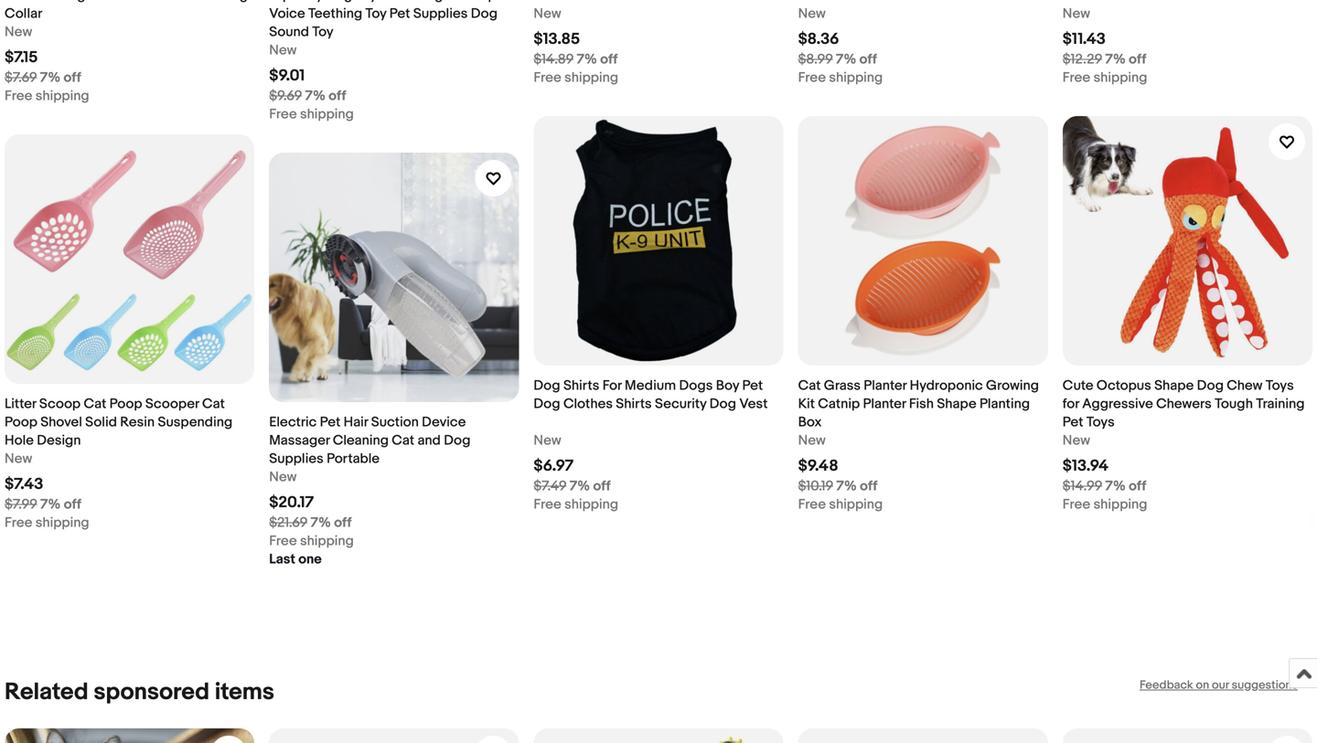 Task type: describe. For each thing, give the bounding box(es) containing it.
$13.85 text field
[[534, 30, 580, 49]]

new inside cute octopus shape dog chew toys for aggressive chewers tough training pet toys new $13.94 $14.99 7% off free shipping
[[1063, 433, 1090, 449]]

resin
[[120, 414, 155, 431]]

new $6.97 $7.49 7% off free shipping
[[534, 433, 618, 513]]

shipping inside electric pet hair suction device massager cleaning cat and dog supplies portable new $20.17 $21.69 7% off free shipping last one
[[300, 533, 354, 550]]

off inside new $13.85 $14.89 7% off free shipping
[[600, 51, 618, 68]]

pet inside dog shirts for medium dogs boy pet dog clothes shirts security dog vest
[[742, 378, 763, 394]]

voice
[[269, 5, 305, 22]]

aggressive
[[1082, 396, 1153, 413]]

hydroponic
[[910, 378, 983, 394]]

training
[[1256, 396, 1305, 413]]

for
[[603, 378, 622, 394]]

new $13.85 $14.89 7% off free shipping
[[534, 5, 618, 86]]

off inside new $6.97 $7.49 7% off free shipping
[[593, 478, 611, 495]]

feedback on our suggestions
[[1140, 679, 1298, 693]]

electric pet hair suction device massager cleaning cat and dog supplies portable new $20.17 $21.69 7% off free shipping last one
[[269, 414, 471, 568]]

off inside cute octopus shape dog chew toys for aggressive chewers tough training pet toys new $13.94 $14.99 7% off free shipping
[[1129, 478, 1146, 495]]

pet inside cute octopus shape dog chew toys for aggressive chewers tough training pet toys new $13.94 $14.99 7% off free shipping
[[1063, 414, 1083, 431]]

pet inside electric pet hair suction device massager cleaning cat and dog supplies portable new $20.17 $21.69 7% off free shipping last one
[[320, 414, 341, 431]]

previous price $12.29 7% off text field
[[1063, 50, 1146, 68]]

free inside cute octopus shape dog chew toys for aggressive chewers tough training pet toys new $13.94 $14.99 7% off free shipping
[[1063, 497, 1091, 513]]

free shipping text field for $20.17
[[269, 532, 354, 551]]

octopus
[[1097, 378, 1151, 394]]

feedback
[[1140, 679, 1193, 693]]

sponsored
[[94, 679, 209, 707]]

new inside litter scoop cat poop scooper cat poop shovel solid resin suspending hole design new $7.43 $7.99 7% off free shipping
[[5, 451, 32, 467]]

7% inside litter scoop cat poop scooper cat poop shovel solid resin suspending hole design new $7.43 $7.99 7% off free shipping
[[40, 497, 61, 513]]

7% inside the new $8.36 $8.99 7% off free shipping
[[836, 51, 856, 68]]

1 horizontal spatial toys
[[1087, 414, 1115, 431]]

one
[[298, 552, 322, 568]]

free shipping text field for $13.94
[[1063, 496, 1147, 514]]

litter scoop cat poop scooper cat poop shovel solid resin suspending hole design new $7.43 $7.99 7% off free shipping
[[5, 396, 233, 531]]

group containing $13.85
[[5, 0, 1313, 569]]

previous price $7.49 7% off text field
[[534, 477, 611, 496]]

related
[[5, 679, 88, 707]]

suspending
[[158, 414, 233, 431]]

scooper
[[145, 396, 199, 413]]

free shipping text field down '$8.99'
[[798, 68, 883, 87]]

Last one text field
[[269, 551, 322, 569]]

design
[[37, 433, 81, 449]]

free inside the squeaky dog toys cute cigars shape voice teething toy pet supplies dog sound toy new $9.01 $9.69 7% off free shipping
[[269, 106, 297, 122]]

pet inside the squeaky dog toys cute cigars shape voice teething toy pet supplies dog sound toy new $9.01 $9.69 7% off free shipping
[[389, 5, 410, 22]]

0 vertical spatial toy
[[365, 5, 386, 22]]

1 horizontal spatial poop
[[109, 396, 142, 413]]

1 vertical spatial shirts
[[616, 396, 652, 413]]

$6.97 text field
[[534, 457, 574, 476]]

cute inside cute octopus shape dog chew toys for aggressive chewers tough training pet toys new $13.94 $14.99 7% off free shipping
[[1063, 378, 1094, 394]]

growing
[[986, 378, 1039, 394]]

new inside the new $8.36 $8.99 7% off free shipping
[[798, 5, 826, 22]]

free inside new $6.97 $7.49 7% off free shipping
[[534, 497, 561, 513]]

shipping inside cat grass planter hydroponic growing kit catnip planter fish shape planting box new $9.48 $10.19 7% off free shipping
[[829, 497, 883, 513]]

$7.15 text field
[[5, 48, 38, 67]]

$12.29
[[1063, 51, 1102, 68]]

$9.01 text field
[[269, 66, 305, 85]]

7% inside cat grass planter hydroponic growing kit catnip planter fish shape planting box new $9.48 $10.19 7% off free shipping
[[836, 478, 857, 495]]

free shipping text field down $14.89
[[534, 68, 618, 87]]

new text field for $7.43
[[5, 450, 32, 468]]

dog shirts for medium dogs boy pet dog clothes shirts security dog vest
[[534, 378, 768, 413]]

previous price $14.89 7% off text field
[[534, 50, 618, 68]]

free inside new $11.43 $12.29 7% off free shipping
[[1063, 69, 1091, 86]]

off inside litter scoop cat poop scooper cat poop shovel solid resin suspending hole design new $7.43 $7.99 7% off free shipping
[[64, 497, 81, 513]]

off inside new $11.43 $12.29 7% off free shipping
[[1129, 51, 1146, 68]]

dog inside electric pet hair suction device massager cleaning cat and dog supplies portable new $20.17 $21.69 7% off free shipping last one
[[444, 433, 471, 449]]

cute octopus shape dog chew toys for aggressive chewers tough training pet toys new $13.94 $14.99 7% off free shipping
[[1063, 378, 1305, 513]]

chewers
[[1156, 396, 1212, 413]]

box
[[798, 414, 822, 431]]

shipping inside litter scoop cat poop scooper cat poop shovel solid resin suspending hole design new $7.43 $7.99 7% off free shipping
[[35, 515, 89, 531]]

massager
[[269, 433, 330, 449]]

on
[[1196, 679, 1209, 693]]

new inside new $7.15 $7.69 7% off free shipping
[[5, 24, 32, 40]]

new text field for $20.17
[[269, 468, 297, 487]]

last
[[269, 552, 295, 568]]

$8.36 text field
[[798, 30, 839, 49]]

hair
[[344, 414, 368, 431]]

cat up suspending
[[202, 396, 225, 413]]

litter
[[5, 396, 36, 413]]

shipping inside new $7.15 $7.69 7% off free shipping
[[35, 88, 89, 104]]

sound
[[269, 24, 309, 40]]

2 horizontal spatial toys
[[1266, 378, 1294, 394]]

new text field for $7.15
[[5, 23, 32, 41]]

free shipping text field down $12.29 on the right top
[[1063, 68, 1147, 87]]

previous price $14.99 7% off text field
[[1063, 477, 1146, 496]]

boy
[[716, 378, 739, 394]]

previous price $10.19 7% off text field
[[798, 477, 878, 496]]

1 vertical spatial planter
[[863, 396, 906, 413]]

hole
[[5, 433, 34, 449]]

$8.99
[[798, 51, 833, 68]]

cute inside the squeaky dog toys cute cigars shape voice teething toy pet supplies dog sound toy new $9.01 $9.69 7% off free shipping
[[387, 0, 418, 3]]

free shipping text field for $6.97
[[534, 496, 618, 514]]

new text field for $11.43
[[1063, 4, 1090, 23]]

shovel
[[40, 414, 82, 431]]

$6.97
[[534, 457, 574, 476]]

toys inside the squeaky dog toys cute cigars shape voice teething toy pet supplies dog sound toy new $9.01 $9.69 7% off free shipping
[[355, 0, 384, 3]]

tough
[[1215, 396, 1253, 413]]

new $8.36 $8.99 7% off free shipping
[[798, 5, 883, 86]]

new text field for $13.85
[[534, 4, 561, 23]]

feedback on our suggestions link
[[1140, 679, 1298, 693]]

medium
[[625, 378, 676, 394]]

0 horizontal spatial poop
[[5, 414, 37, 431]]

dogs
[[679, 378, 713, 394]]

free shipping text field for $9.01
[[269, 105, 354, 123]]

$8.36
[[798, 30, 839, 49]]

shipping inside new $11.43 $12.29 7% off free shipping
[[1094, 69, 1147, 86]]

related sponsored items
[[5, 679, 274, 707]]

new inside the squeaky dog toys cute cigars shape voice teething toy pet supplies dog sound toy new $9.01 $9.69 7% off free shipping
[[269, 42, 297, 58]]

off inside cat grass planter hydroponic growing kit catnip planter fish shape planting box new $9.48 $10.19 7% off free shipping
[[860, 478, 878, 495]]



Task type: vqa. For each thing, say whether or not it's contained in the screenshot.
the previous price $9.69 7% off text field
yes



Task type: locate. For each thing, give the bounding box(es) containing it.
1 horizontal spatial shirts
[[616, 396, 652, 413]]

new up $20.17 in the left of the page
[[269, 469, 297, 486]]

shirts up clothes
[[563, 378, 599, 394]]

$9.01
[[269, 66, 305, 85]]

cute
[[387, 0, 418, 3], [1063, 378, 1094, 394]]

new text field down sound
[[269, 41, 297, 59]]

7% right $7.49
[[570, 478, 590, 495]]

free shipping text field down $10.19
[[798, 496, 883, 514]]

shipping down previous price $12.29 7% off text box
[[1094, 69, 1147, 86]]

new text field for $9.01
[[269, 41, 297, 59]]

supplies inside electric pet hair suction device massager cleaning cat and dog supplies portable new $20.17 $21.69 7% off free shipping last one
[[269, 451, 324, 467]]

new text field up the $13.85 text field
[[534, 4, 561, 23]]

kit
[[798, 396, 815, 413]]

shipping down the 'previous price $9.69 7% off' text box
[[300, 106, 354, 122]]

$13.85
[[534, 30, 580, 49]]

shipping down previous price $7.49 7% off text field
[[565, 497, 618, 513]]

new text field for $13.94
[[1063, 432, 1090, 450]]

0 vertical spatial cute
[[387, 0, 418, 3]]

shape right cigars
[[465, 0, 505, 3]]

$21.69
[[269, 515, 307, 531]]

dog
[[326, 0, 352, 3], [471, 5, 498, 22], [534, 378, 560, 394], [1197, 378, 1224, 394], [534, 396, 560, 413], [710, 396, 736, 413], [444, 433, 471, 449]]

solid
[[85, 414, 117, 431]]

0 vertical spatial supplies
[[413, 5, 468, 22]]

0 vertical spatial shape
[[465, 0, 505, 3]]

scoop
[[39, 396, 81, 413]]

poop
[[109, 396, 142, 413], [5, 414, 37, 431]]

pet down for
[[1063, 414, 1083, 431]]

free inside new $7.15 $7.69 7% off free shipping
[[5, 88, 32, 104]]

off right $10.19
[[860, 478, 878, 495]]

7% inside new $7.15 $7.69 7% off free shipping
[[40, 69, 61, 86]]

security
[[655, 396, 707, 413]]

7% inside new $13.85 $14.89 7% off free shipping
[[577, 51, 597, 68]]

new inside new $6.97 $7.49 7% off free shipping
[[534, 433, 561, 449]]

toy right teething
[[365, 5, 386, 22]]

supplies inside the squeaky dog toys cute cigars shape voice teething toy pet supplies dog sound toy new $9.01 $9.69 7% off free shipping
[[413, 5, 468, 22]]

cat grass planter hydroponic growing kit catnip planter fish shape planting box new $9.48 $10.19 7% off free shipping
[[798, 378, 1039, 513]]

off inside new $7.15 $7.69 7% off free shipping
[[64, 69, 81, 86]]

7% right the $21.69
[[311, 515, 331, 531]]

new inside electric pet hair suction device massager cleaning cat and dog supplies portable new $20.17 $21.69 7% off free shipping last one
[[269, 469, 297, 486]]

$14.99
[[1063, 478, 1102, 495]]

fish
[[909, 396, 934, 413]]

catnip
[[818, 396, 860, 413]]

1 horizontal spatial toy
[[365, 5, 386, 22]]

shipping inside cute octopus shape dog chew toys for aggressive chewers tough training pet toys new $13.94 $14.99 7% off free shipping
[[1094, 497, 1147, 513]]

1 vertical spatial toy
[[312, 24, 334, 40]]

device
[[422, 414, 466, 431]]

shipping down previous price $14.99 7% off text box
[[1094, 497, 1147, 513]]

1 vertical spatial group
[[5, 729, 1313, 744]]

2 horizontal spatial shape
[[1154, 378, 1194, 394]]

teething
[[308, 5, 362, 22]]

toys down aggressive
[[1087, 414, 1115, 431]]

1 horizontal spatial cute
[[1063, 378, 1094, 394]]

free shipping text field up one
[[269, 532, 354, 551]]

cat
[[798, 378, 821, 394], [84, 396, 106, 413], [202, 396, 225, 413], [392, 433, 414, 449]]

free down $10.19
[[798, 497, 826, 513]]

new down box
[[798, 433, 826, 449]]

pet
[[389, 5, 410, 22], [742, 378, 763, 394], [320, 414, 341, 431], [1063, 414, 1083, 431]]

cat inside cat grass planter hydroponic growing kit catnip planter fish shape planting box new $9.48 $10.19 7% off free shipping
[[798, 378, 821, 394]]

shipping down previous price $21.69 7% off text box at the bottom left of page
[[300, 533, 354, 550]]

free shipping text field for $7.43
[[5, 514, 89, 532]]

$13.94 text field
[[1063, 457, 1109, 476]]

$20.17
[[269, 494, 314, 513]]

$7.99
[[5, 497, 37, 513]]

free shipping text field down $7.99
[[5, 514, 89, 532]]

cat down suction
[[392, 433, 414, 449]]

0 vertical spatial planter
[[864, 378, 907, 394]]

free shipping text field down $7.49
[[534, 496, 618, 514]]

New text field
[[798, 4, 826, 23], [1063, 4, 1090, 23], [269, 41, 297, 59], [798, 432, 826, 450], [5, 450, 32, 468]]

1 vertical spatial shape
[[1154, 378, 1194, 394]]

shape down the 'hydroponic'
[[937, 396, 977, 413]]

shape inside the squeaky dog toys cute cigars shape voice teething toy pet supplies dog sound toy new $9.01 $9.69 7% off free shipping
[[465, 0, 505, 3]]

New text field
[[534, 4, 561, 23], [5, 23, 32, 41], [534, 432, 561, 450], [1063, 432, 1090, 450], [269, 468, 297, 487]]

new text field up $20.17 in the left of the page
[[269, 468, 297, 487]]

free inside cat grass planter hydroponic growing kit catnip planter fish shape planting box new $9.48 $10.19 7% off free shipping
[[798, 497, 826, 513]]

previous price $9.69 7% off text field
[[269, 87, 346, 105]]

free inside new $13.85 $14.89 7% off free shipping
[[534, 69, 561, 86]]

new text field down box
[[798, 432, 826, 450]]

7% right $9.69 at left
[[305, 88, 326, 104]]

$11.43
[[1063, 30, 1106, 49]]

free down $9.69 at left
[[269, 106, 297, 122]]

suction
[[371, 414, 419, 431]]

off right $7.49
[[593, 478, 611, 495]]

7% right '$8.99'
[[836, 51, 856, 68]]

$7.49
[[534, 478, 567, 495]]

shipping
[[565, 69, 618, 86], [829, 69, 883, 86], [1094, 69, 1147, 86], [35, 88, 89, 104], [300, 106, 354, 122], [565, 497, 618, 513], [829, 497, 883, 513], [1094, 497, 1147, 513], [35, 515, 89, 531], [300, 533, 354, 550]]

$7.43
[[5, 475, 43, 494]]

toy
[[365, 5, 386, 22], [312, 24, 334, 40]]

shape inside cat grass planter hydroponic growing kit catnip planter fish shape planting box new $9.48 $10.19 7% off free shipping
[[937, 396, 977, 413]]

new text field up $6.97 text field
[[534, 432, 561, 450]]

Free shipping text field
[[534, 68, 618, 87], [269, 105, 354, 123], [798, 496, 883, 514], [1063, 496, 1147, 514], [5, 514, 89, 532]]

new down hole
[[5, 451, 32, 467]]

poop down the litter
[[5, 414, 37, 431]]

free shipping text field down '$14.99'
[[1063, 496, 1147, 514]]

suggestions
[[1232, 679, 1298, 693]]

1 vertical spatial cute
[[1063, 378, 1094, 394]]

0 vertical spatial group
[[5, 0, 1313, 569]]

previous price $7.99 7% off text field
[[5, 496, 81, 514]]

7% right $7.69
[[40, 69, 61, 86]]

off right '$8.99'
[[860, 51, 877, 68]]

7% right '$14.99'
[[1105, 478, 1126, 495]]

new text field for $9.48
[[798, 432, 826, 450]]

off inside the squeaky dog toys cute cigars shape voice teething toy pet supplies dog sound toy new $9.01 $9.69 7% off free shipping
[[329, 88, 346, 104]]

new inside new $11.43 $12.29 7% off free shipping
[[1063, 5, 1090, 22]]

cigars
[[421, 0, 462, 3]]

7%
[[577, 51, 597, 68], [836, 51, 856, 68], [1105, 51, 1126, 68], [40, 69, 61, 86], [305, 88, 326, 104], [570, 478, 590, 495], [836, 478, 857, 495], [1105, 478, 1126, 495], [40, 497, 61, 513], [311, 515, 331, 531]]

new $7.15 $7.69 7% off free shipping
[[5, 24, 89, 104]]

off right the $21.69
[[334, 515, 352, 531]]

new up $6.97 text field
[[534, 433, 561, 449]]

free down $12.29 on the right top
[[1063, 69, 1091, 86]]

shirts down medium
[[616, 396, 652, 413]]

0 horizontal spatial shape
[[465, 0, 505, 3]]

free down $7.49
[[534, 497, 561, 513]]

shape inside cute octopus shape dog chew toys for aggressive chewers tough training pet toys new $13.94 $14.99 7% off free shipping
[[1154, 378, 1194, 394]]

0 horizontal spatial shirts
[[563, 378, 599, 394]]

free shipping text field for $7.15
[[5, 87, 89, 105]]

$20.17 text field
[[269, 494, 314, 513]]

7% inside cute octopus shape dog chew toys for aggressive chewers tough training pet toys new $13.94 $14.99 7% off free shipping
[[1105, 478, 1126, 495]]

toys up the "training"
[[1266, 378, 1294, 394]]

$14.89
[[534, 51, 574, 68]]

7% inside new $11.43 $12.29 7% off free shipping
[[1105, 51, 1126, 68]]

new up the $13.85 text field
[[534, 5, 561, 22]]

cute left cigars
[[387, 0, 418, 3]]

1 vertical spatial poop
[[5, 414, 37, 431]]

off right '$14.99'
[[1129, 478, 1146, 495]]

free down '$8.99'
[[798, 69, 826, 86]]

Free shipping text field
[[798, 68, 883, 87], [1063, 68, 1147, 87], [5, 87, 89, 105], [534, 496, 618, 514], [269, 532, 354, 551]]

portable
[[327, 451, 380, 467]]

1 horizontal spatial supplies
[[413, 5, 468, 22]]

free inside the new $8.36 $8.99 7% off free shipping
[[798, 69, 826, 86]]

$11.43 text field
[[1063, 30, 1106, 49]]

squeaky
[[269, 0, 323, 3]]

7% right $7.99
[[40, 497, 61, 513]]

$7.43 text field
[[5, 475, 43, 494]]

off right $7.99
[[64, 497, 81, 513]]

new inside cat grass planter hydroponic growing kit catnip planter fish shape planting box new $9.48 $10.19 7% off free shipping
[[798, 433, 826, 449]]

toys
[[355, 0, 384, 3], [1266, 378, 1294, 394], [1087, 414, 1115, 431]]

new up $8.36
[[798, 5, 826, 22]]

previous price $21.69 7% off text field
[[269, 514, 352, 532]]

supplies
[[413, 5, 468, 22], [269, 451, 324, 467]]

0 vertical spatial shirts
[[563, 378, 599, 394]]

$7.15
[[5, 48, 38, 67]]

cleaning
[[333, 433, 389, 449]]

$13.94
[[1063, 457, 1109, 476]]

7% inside new $6.97 $7.49 7% off free shipping
[[570, 478, 590, 495]]

1 vertical spatial toys
[[1266, 378, 1294, 394]]

cute up for
[[1063, 378, 1094, 394]]

new inside new $13.85 $14.89 7% off free shipping
[[534, 5, 561, 22]]

items
[[215, 679, 274, 707]]

supplies for toy
[[413, 5, 468, 22]]

1 group from the top
[[5, 0, 1313, 569]]

new text field for $6.97
[[534, 432, 561, 450]]

$10.19
[[798, 478, 833, 495]]

2 vertical spatial toys
[[1087, 414, 1115, 431]]

electric
[[269, 414, 317, 431]]

0 vertical spatial poop
[[109, 396, 142, 413]]

shipping down 'previous price $7.69 7% off' text field
[[35, 88, 89, 104]]

shape up chewers
[[1154, 378, 1194, 394]]

shipping inside the squeaky dog toys cute cigars shape voice teething toy pet supplies dog sound toy new $9.01 $9.69 7% off free shipping
[[300, 106, 354, 122]]

new down sound
[[269, 42, 297, 58]]

free shipping text field for $9.48
[[798, 496, 883, 514]]

7% right $10.19
[[836, 478, 857, 495]]

free shipping text field down $9.69 at left
[[269, 105, 354, 123]]

2 group from the top
[[5, 729, 1313, 744]]

free down $14.89
[[534, 69, 561, 86]]

planter right grass
[[864, 378, 907, 394]]

shipping down previous price $8.99 7% off text box
[[829, 69, 883, 86]]

7% right $12.29 on the right top
[[1105, 51, 1126, 68]]

$9.69
[[269, 88, 302, 104]]

cat up solid
[[84, 396, 106, 413]]

new text field up $11.43 text field
[[1063, 4, 1090, 23]]

new text field down hole
[[5, 450, 32, 468]]

shape
[[465, 0, 505, 3], [1154, 378, 1194, 394], [937, 396, 977, 413]]

off
[[600, 51, 618, 68], [860, 51, 877, 68], [1129, 51, 1146, 68], [64, 69, 81, 86], [329, 88, 346, 104], [593, 478, 611, 495], [860, 478, 878, 495], [1129, 478, 1146, 495], [64, 497, 81, 513], [334, 515, 352, 531]]

free inside litter scoop cat poop scooper cat poop shovel solid resin suspending hole design new $7.43 $7.99 7% off free shipping
[[5, 515, 32, 531]]

shipping inside new $6.97 $7.49 7% off free shipping
[[565, 497, 618, 513]]

chew
[[1227, 378, 1263, 394]]

off right $14.89
[[600, 51, 618, 68]]

shipping down previous price $7.99 7% off text box
[[35, 515, 89, 531]]

new text field up $7.15 text field
[[5, 23, 32, 41]]

$7.69
[[5, 69, 37, 86]]

new up $7.15 text field
[[5, 24, 32, 40]]

new up $13.94
[[1063, 433, 1090, 449]]

free inside electric pet hair suction device massager cleaning cat and dog supplies portable new $20.17 $21.69 7% off free shipping last one
[[269, 533, 297, 550]]

0 horizontal spatial toys
[[355, 0, 384, 3]]

1 vertical spatial supplies
[[269, 451, 324, 467]]

7% inside electric pet hair suction device massager cleaning cat and dog supplies portable new $20.17 $21.69 7% off free shipping last one
[[311, 515, 331, 531]]

shipping down the previous price $10.19 7% off text box
[[829, 497, 883, 513]]

$9.48 text field
[[798, 457, 838, 476]]

free down $7.99
[[5, 515, 32, 531]]

toy down teething
[[312, 24, 334, 40]]

0 horizontal spatial supplies
[[269, 451, 324, 467]]

off inside electric pet hair suction device massager cleaning cat and dog supplies portable new $20.17 $21.69 7% off free shipping last one
[[334, 515, 352, 531]]

free up "last"
[[269, 533, 297, 550]]

new
[[534, 5, 561, 22], [798, 5, 826, 22], [1063, 5, 1090, 22], [5, 24, 32, 40], [269, 42, 297, 58], [534, 433, 561, 449], [798, 433, 826, 449], [1063, 433, 1090, 449], [5, 451, 32, 467], [269, 469, 297, 486]]

free shipping text field down $7.69
[[5, 87, 89, 105]]

shipping inside the new $8.36 $8.99 7% off free shipping
[[829, 69, 883, 86]]

new text field for $8.36
[[798, 4, 826, 23]]

previous price $7.69 7% off text field
[[5, 68, 81, 87]]

pet left "hair"
[[320, 414, 341, 431]]

free
[[534, 69, 561, 86], [798, 69, 826, 86], [1063, 69, 1091, 86], [5, 88, 32, 104], [269, 106, 297, 122], [534, 497, 561, 513], [798, 497, 826, 513], [1063, 497, 1091, 513], [5, 515, 32, 531], [269, 533, 297, 550]]

shipping inside new $13.85 $14.89 7% off free shipping
[[565, 69, 618, 86]]

planter
[[864, 378, 907, 394], [863, 396, 906, 413]]

free down $7.69
[[5, 88, 32, 104]]

off right $9.69 at left
[[329, 88, 346, 104]]

squeaky dog toys cute cigars shape voice teething toy pet supplies dog sound toy new $9.01 $9.69 7% off free shipping
[[269, 0, 505, 122]]

supplies down cigars
[[413, 5, 468, 22]]

group
[[5, 0, 1313, 569], [5, 729, 1313, 744]]

new up $11.43 text field
[[1063, 5, 1090, 22]]

grass
[[824, 378, 861, 394]]

$9.48
[[798, 457, 838, 476]]

vest
[[739, 396, 768, 413]]

off inside the new $8.36 $8.99 7% off free shipping
[[860, 51, 877, 68]]

0 horizontal spatial cute
[[387, 0, 418, 3]]

free down '$14.99'
[[1063, 497, 1091, 513]]

1 horizontal spatial shape
[[937, 396, 977, 413]]

toys up teething
[[355, 0, 384, 3]]

and
[[418, 433, 441, 449]]

shipping down previous price $14.89 7% off text field
[[565, 69, 618, 86]]

new text field up $13.94
[[1063, 432, 1090, 450]]

new $11.43 $12.29 7% off free shipping
[[1063, 5, 1147, 86]]

planting
[[980, 396, 1030, 413]]

7% inside the squeaky dog toys cute cigars shape voice teething toy pet supplies dog sound toy new $9.01 $9.69 7% off free shipping
[[305, 88, 326, 104]]

7% right $14.89
[[577, 51, 597, 68]]

previous price $8.99 7% off text field
[[798, 50, 877, 68]]

our
[[1212, 679, 1229, 693]]

supplies for $20.17
[[269, 451, 324, 467]]

cat inside electric pet hair suction device massager cleaning cat and dog supplies portable new $20.17 $21.69 7% off free shipping last one
[[392, 433, 414, 449]]

supplies down massager
[[269, 451, 324, 467]]

planter left fish
[[863, 396, 906, 413]]

0 vertical spatial toys
[[355, 0, 384, 3]]

2 vertical spatial shape
[[937, 396, 977, 413]]

for
[[1063, 396, 1079, 413]]

pet up vest
[[742, 378, 763, 394]]

pet right teething
[[389, 5, 410, 22]]

clothes
[[563, 396, 613, 413]]

off right $12.29 on the right top
[[1129, 51, 1146, 68]]

0 horizontal spatial toy
[[312, 24, 334, 40]]

shirts
[[563, 378, 599, 394], [616, 396, 652, 413]]

cat up kit at the right
[[798, 378, 821, 394]]

poop up resin
[[109, 396, 142, 413]]

off right $7.69
[[64, 69, 81, 86]]

new text field up $8.36
[[798, 4, 826, 23]]

dog inside cute octopus shape dog chew toys for aggressive chewers tough training pet toys new $13.94 $14.99 7% off free shipping
[[1197, 378, 1224, 394]]



